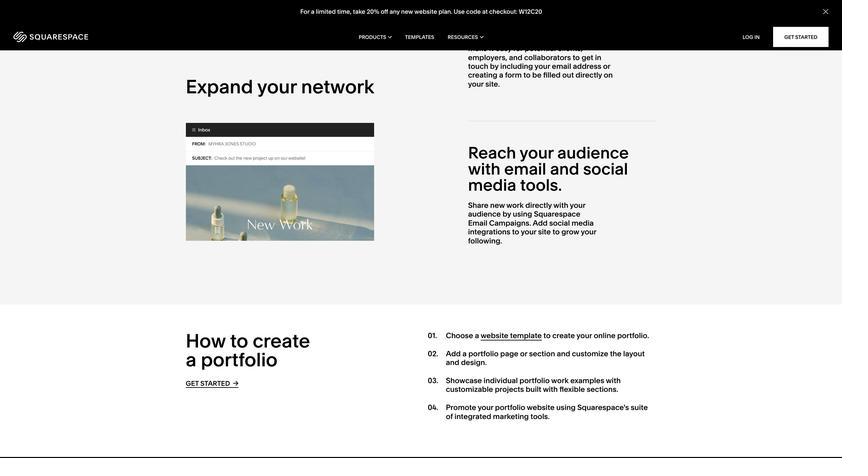 Task type: vqa. For each thing, say whether or not it's contained in the screenshot.
audience within the the Reach your audience with email and social media tools.
yes



Task type: describe. For each thing, give the bounding box(es) containing it.
email inside reach your audience with email and social media tools.
[[505, 159, 547, 179]]

your inside promote your portfolio website using squarespace's suite of integrated marketing tools.
[[478, 404, 494, 413]]

limited
[[316, 8, 336, 16]]

get for get started
[[785, 34, 795, 40]]

section
[[530, 350, 556, 359]]

email inside make it easy for potential clients, employers, and collaborators to get in touch by including your email address or creating a form to be filled out directly on your site.
[[552, 62, 572, 71]]

at
[[482, 8, 488, 16]]

new inside share new work directly with your audience by using squarespace email campaigns. add social media integrations to your site to grow your following.
[[491, 201, 505, 210]]

work inside share new work directly with your audience by using squarespace email campaigns. add social media integrations to your site to grow your following.
[[507, 201, 524, 210]]

touch inside let visitors get in touch through a contact page.
[[468, 2, 513, 22]]

flexible
[[560, 386, 585, 395]]

directly inside make it easy for potential clients, employers, and collaborators to get in touch by including your email address or creating a form to be filled out directly on your site.
[[576, 71, 603, 80]]

creating
[[468, 71, 498, 80]]

out
[[563, 71, 574, 80]]

tools. inside promote your portfolio website using squarespace's suite of integrated marketing tools.
[[531, 413, 550, 422]]

or inside make it easy for potential clients, employers, and collaborators to get in touch by including your email address or creating a form to be filled out directly on your site.
[[604, 62, 611, 71]]

filled
[[544, 71, 561, 80]]

0 vertical spatial website
[[415, 8, 437, 16]]

for
[[300, 8, 310, 16]]

off
[[381, 8, 388, 16]]

for
[[514, 44, 523, 53]]

address
[[573, 62, 602, 71]]

started for get started →
[[201, 380, 230, 388]]

by inside make it easy for potential clients, employers, and collaborators to get in touch by including your email address or creating a form to be filled out directly on your site.
[[490, 62, 499, 71]]

customizable
[[446, 386, 494, 395]]

promote
[[446, 404, 477, 413]]

any
[[390, 8, 400, 16]]

examples
[[571, 377, 605, 386]]

touch inside make it easy for potential clients, employers, and collaborators to get in touch by including your email address or creating a form to be filled out directly on your site.
[[468, 62, 489, 71]]

a inside make it easy for potential clients, employers, and collaborators to get in touch by including your email address or creating a form to be filled out directly on your site.
[[499, 71, 504, 80]]

design.
[[461, 359, 487, 368]]

email
[[468, 219, 488, 228]]

your inside reach your audience with email and social media tools.
[[520, 143, 554, 163]]

squarespace logo image
[[13, 32, 88, 42]]

share new work directly with your audience by using squarespace email campaigns. add social media integrations to your site to grow your following.
[[468, 201, 597, 246]]

log             in link
[[743, 34, 760, 40]]

log             in
[[743, 34, 760, 40]]

site
[[539, 228, 551, 237]]

portfolio.
[[618, 332, 650, 341]]

templates
[[405, 34, 435, 40]]

by inside share new work directly with your audience by using squarespace email campaigns. add social media integrations to your site to grow your following.
[[503, 210, 512, 219]]

marketing
[[493, 413, 529, 422]]

expand
[[186, 75, 253, 98]]

resources
[[448, 34, 478, 40]]

sections.
[[587, 386, 619, 395]]

checkout:
[[489, 8, 518, 16]]

a inside let visitors get in touch through a contact page.
[[581, 2, 591, 22]]

directly inside share new work directly with your audience by using squarespace email campaigns. add social media integrations to your site to grow your following.
[[526, 201, 552, 210]]

with inside share new work directly with your audience by using squarespace email campaigns. add social media integrations to your site to grow your following.
[[554, 201, 569, 210]]

use
[[454, 8, 465, 16]]

1 vertical spatial website
[[481, 332, 509, 341]]

site.
[[486, 80, 500, 89]]

share
[[468, 201, 489, 210]]

it
[[490, 44, 494, 53]]

0 vertical spatial new
[[401, 8, 413, 16]]

campaigns.
[[489, 219, 532, 228]]

easy
[[496, 44, 512, 53]]

using inside promote your portfolio website using squarespace's suite of integrated marketing tools.
[[557, 404, 576, 413]]

to inside how to create a portfolio
[[230, 330, 248, 353]]

promote your portfolio website using squarespace's suite of integrated marketing tools.
[[446, 404, 648, 422]]

let visitors get in touch through a contact page.
[[468, 0, 598, 38]]

social inside share new work directly with your audience by using squarespace email campaigns. add social media integrations to your site to grow your following.
[[550, 219, 570, 228]]

tools. inside reach your audience with email and social media tools.
[[521, 175, 562, 195]]

using inside share new work directly with your audience by using squarespace email campaigns. add social media integrations to your site to grow your following.
[[513, 210, 533, 219]]

make it easy for potential clients, employers, and collaborators to get in touch by including your email address or creating a form to be filled out directly on your site.
[[468, 44, 613, 89]]

templates link
[[405, 24, 435, 50]]

create inside how to create a portfolio
[[253, 330, 310, 353]]

be
[[533, 71, 542, 80]]

to up out
[[573, 53, 580, 62]]

get inside let visitors get in touch through a contact page.
[[555, 0, 581, 6]]

customize
[[572, 350, 609, 359]]

reach
[[468, 143, 517, 163]]

get started →
[[186, 380, 239, 388]]

to right site
[[553, 228, 560, 237]]

employers,
[[468, 53, 508, 62]]

individual
[[484, 377, 518, 386]]

or inside add a portfolio page or section and customize the layout and design.
[[521, 350, 528, 359]]

→
[[233, 380, 239, 388]]

page.
[[531, 18, 574, 38]]

on
[[604, 71, 613, 80]]

to left be
[[524, 71, 531, 80]]

get started
[[785, 34, 818, 40]]

in inside make it easy for potential clients, employers, and collaborators to get in touch by including your email address or creating a form to be filled out directly on your site.
[[595, 53, 602, 62]]

to right integrations
[[513, 228, 520, 237]]

a inside how to create a portfolio
[[186, 349, 197, 372]]

portfolio for showcase
[[520, 377, 550, 386]]

reach your audience with email and social media tools.
[[468, 143, 629, 195]]

email image
[[186, 123, 374, 241]]

20%
[[367, 8, 379, 16]]

portfolio for promote
[[495, 404, 526, 413]]

in
[[755, 34, 760, 40]]

portfolio for add
[[469, 350, 499, 359]]

squarespace
[[534, 210, 581, 219]]



Task type: locate. For each thing, give the bounding box(es) containing it.
choose a website template to create your online portfolio.
[[446, 332, 650, 341]]

1 horizontal spatial by
[[503, 210, 512, 219]]

0 vertical spatial started
[[796, 34, 818, 40]]

1 vertical spatial in
[[595, 53, 602, 62]]

0 vertical spatial touch
[[468, 2, 513, 22]]

including
[[501, 62, 533, 71]]

get
[[555, 0, 581, 6], [582, 53, 594, 62]]

1 vertical spatial new
[[491, 201, 505, 210]]

1 horizontal spatial website
[[481, 332, 509, 341]]

your
[[535, 62, 551, 71], [257, 75, 297, 98], [468, 80, 484, 89], [520, 143, 554, 163], [570, 201, 586, 210], [521, 228, 537, 237], [581, 228, 597, 237], [577, 332, 593, 341], [478, 404, 494, 413]]

new right any
[[401, 8, 413, 16]]

get
[[785, 34, 795, 40], [186, 380, 199, 388]]

work
[[507, 201, 524, 210], [552, 377, 569, 386]]

clients,
[[558, 44, 583, 53]]

portfolio
[[201, 349, 278, 372], [469, 350, 499, 359], [520, 377, 550, 386], [495, 404, 526, 413]]

2 touch from the top
[[468, 62, 489, 71]]

a
[[581, 2, 591, 22], [311, 8, 314, 16], [499, 71, 504, 80], [475, 332, 479, 341], [186, 349, 197, 372], [463, 350, 467, 359]]

0 horizontal spatial new
[[401, 8, 413, 16]]

grow
[[562, 228, 580, 237]]

a inside add a portfolio page or section and customize the layout and design.
[[463, 350, 467, 359]]

by up integrations
[[503, 210, 512, 219]]

1 vertical spatial tools.
[[531, 413, 550, 422]]

page
[[501, 350, 519, 359]]

by up site.
[[490, 62, 499, 71]]

0 vertical spatial get
[[785, 34, 795, 40]]

website down built in the right bottom of the page
[[527, 404, 555, 413]]

0 vertical spatial audience
[[558, 143, 629, 163]]

1 vertical spatial directly
[[526, 201, 552, 210]]

with
[[468, 159, 501, 179], [554, 201, 569, 210], [606, 377, 621, 386], [543, 386, 558, 395]]

1 horizontal spatial social
[[584, 159, 629, 179]]

website inside promote your portfolio website using squarespace's suite of integrated marketing tools.
[[527, 404, 555, 413]]

potential
[[525, 44, 556, 53]]

media inside reach your audience with email and social media tools.
[[468, 175, 517, 195]]

social inside reach your audience with email and social media tools.
[[584, 159, 629, 179]]

squarespace logo link
[[13, 32, 177, 42]]

1 horizontal spatial add
[[533, 219, 548, 228]]

tools.
[[521, 175, 562, 195], [531, 413, 550, 422]]

portfolio down add a portfolio page or section and customize the layout and design.
[[520, 377, 550, 386]]

work down add a portfolio page or section and customize the layout and design.
[[552, 377, 569, 386]]

1 horizontal spatial email
[[552, 62, 572, 71]]

using
[[513, 210, 533, 219], [557, 404, 576, 413]]

1 vertical spatial using
[[557, 404, 576, 413]]

projects
[[495, 386, 524, 395]]

1 vertical spatial social
[[550, 219, 570, 228]]

1 horizontal spatial started
[[796, 34, 818, 40]]

suite
[[631, 404, 648, 413]]

new right share
[[491, 201, 505, 210]]

1 horizontal spatial using
[[557, 404, 576, 413]]

0 horizontal spatial social
[[550, 219, 570, 228]]

1 vertical spatial get
[[582, 53, 594, 62]]

and inside make it easy for potential clients, employers, and collaborators to get in touch by including your email address or creating a form to be filled out directly on your site.
[[509, 53, 523, 62]]

portfolio inside promote your portfolio website using squarespace's suite of integrated marketing tools.
[[495, 404, 526, 413]]

with inside reach your audience with email and social media tools.
[[468, 159, 501, 179]]

work inside showcase individual portfolio work examples with customizable projects built with flexible sections.
[[552, 377, 569, 386]]

in
[[584, 0, 598, 6], [595, 53, 602, 62]]

or
[[604, 62, 611, 71], [521, 350, 528, 359]]

tools. up squarespace
[[521, 175, 562, 195]]

social
[[584, 159, 629, 179], [550, 219, 570, 228]]

resources button
[[448, 24, 484, 50]]

in inside let visitors get in touch through a contact page.
[[584, 0, 598, 6]]

to up section
[[544, 332, 551, 341]]

2 horizontal spatial website
[[527, 404, 555, 413]]

0 vertical spatial get
[[555, 0, 581, 6]]

0 vertical spatial directly
[[576, 71, 603, 80]]

1 horizontal spatial create
[[553, 332, 575, 341]]

0 horizontal spatial directly
[[526, 201, 552, 210]]

started inside get started →
[[201, 380, 230, 388]]

portfolio inside how to create a portfolio
[[201, 349, 278, 372]]

website left the plan.
[[415, 8, 437, 16]]

create
[[253, 330, 310, 353], [553, 332, 575, 341]]

network
[[301, 75, 374, 98]]

products button
[[359, 24, 392, 50]]

w12c20
[[519, 8, 542, 16]]

built
[[526, 386, 542, 395]]

1 horizontal spatial audience
[[558, 143, 629, 163]]

0 vertical spatial social
[[584, 159, 629, 179]]

squarespace's
[[578, 404, 630, 413]]

1 vertical spatial audience
[[468, 210, 501, 219]]

get inside make it easy for potential clients, employers, and collaborators to get in touch by including your email address or creating a form to be filled out directly on your site.
[[582, 53, 594, 62]]

0 vertical spatial tools.
[[521, 175, 562, 195]]

0 horizontal spatial website
[[415, 8, 437, 16]]

layout
[[624, 350, 645, 359]]

integrations
[[468, 228, 511, 237]]

1 horizontal spatial or
[[604, 62, 611, 71]]

0 horizontal spatial create
[[253, 330, 310, 353]]

1 vertical spatial work
[[552, 377, 569, 386]]

how to create a portfolio
[[186, 330, 310, 372]]

touch
[[468, 2, 513, 22], [468, 62, 489, 71]]

portfolio down projects
[[495, 404, 526, 413]]

get for get started →
[[186, 380, 199, 388]]

or right 'address' at the top right of page
[[604, 62, 611, 71]]

add down choose at bottom right
[[446, 350, 461, 359]]

log
[[743, 34, 754, 40]]

1 vertical spatial media
[[572, 219, 594, 228]]

1 vertical spatial email
[[505, 159, 547, 179]]

1 vertical spatial or
[[521, 350, 528, 359]]

0 horizontal spatial media
[[468, 175, 517, 195]]

1 touch from the top
[[468, 2, 513, 22]]

choose
[[446, 332, 474, 341]]

1 horizontal spatial get
[[785, 34, 795, 40]]

portfolio up →
[[201, 349, 278, 372]]

0 horizontal spatial email
[[505, 159, 547, 179]]

1 horizontal spatial work
[[552, 377, 569, 386]]

0 horizontal spatial audience
[[468, 210, 501, 219]]

1 vertical spatial get
[[186, 380, 199, 388]]

0 horizontal spatial work
[[507, 201, 524, 210]]

the
[[610, 350, 622, 359]]

1 vertical spatial by
[[503, 210, 512, 219]]

website template link
[[481, 332, 542, 341]]

contact
[[468, 18, 527, 38]]

0 vertical spatial in
[[584, 0, 598, 6]]

online
[[594, 332, 616, 341]]

code
[[466, 8, 481, 16]]

0 vertical spatial add
[[533, 219, 548, 228]]

through
[[516, 2, 578, 22]]

1 horizontal spatial media
[[572, 219, 594, 228]]

0 horizontal spatial or
[[521, 350, 528, 359]]

tools. down built in the right bottom of the page
[[531, 413, 550, 422]]

integrated
[[455, 413, 492, 422]]

portfolio left page at the right bottom of page
[[469, 350, 499, 359]]

audience
[[558, 143, 629, 163], [468, 210, 501, 219]]

media
[[468, 175, 517, 195], [572, 219, 594, 228]]

time,
[[337, 8, 352, 16]]

how
[[186, 330, 226, 353]]

following.
[[468, 237, 503, 246]]

started for get started
[[796, 34, 818, 40]]

0 horizontal spatial get
[[186, 380, 199, 388]]

1 vertical spatial touch
[[468, 62, 489, 71]]

form
[[505, 71, 522, 80]]

new
[[401, 8, 413, 16], [491, 201, 505, 210]]

1 horizontal spatial directly
[[576, 71, 603, 80]]

audience inside share new work directly with your audience by using squarespace email campaigns. add social media integrations to your site to grow your following.
[[468, 210, 501, 219]]

0 vertical spatial work
[[507, 201, 524, 210]]

add a portfolio page or section and customize the layout and design.
[[446, 350, 645, 368]]

0 vertical spatial media
[[468, 175, 517, 195]]

products
[[359, 34, 387, 40]]

expand your network
[[186, 75, 374, 98]]

1 horizontal spatial get
[[582, 53, 594, 62]]

portfolio inside showcase individual portfolio work examples with customizable projects built with flexible sections.
[[520, 377, 550, 386]]

add inside share new work directly with your audience by using squarespace email campaigns. add social media integrations to your site to grow your following.
[[533, 219, 548, 228]]

email
[[552, 62, 572, 71], [505, 159, 547, 179]]

0 horizontal spatial add
[[446, 350, 461, 359]]

showcase
[[446, 377, 482, 386]]

make
[[468, 44, 488, 53]]

add
[[533, 219, 548, 228], [446, 350, 461, 359]]

0 horizontal spatial get
[[555, 0, 581, 6]]

to right how
[[230, 330, 248, 353]]

work up campaigns.
[[507, 201, 524, 210]]

1 vertical spatial started
[[201, 380, 230, 388]]

for a limited time, take 20% off any new website plan. use code at checkout: w12c20
[[300, 8, 542, 16]]

media inside share new work directly with your audience by using squarespace email campaigns. add social media integrations to your site to grow your following.
[[572, 219, 594, 228]]

website
[[415, 8, 437, 16], [481, 332, 509, 341], [527, 404, 555, 413]]

0 vertical spatial using
[[513, 210, 533, 219]]

directly up site
[[526, 201, 552, 210]]

collaborators
[[525, 53, 571, 62]]

showcase individual portfolio work examples with customizable projects built with flexible sections.
[[446, 377, 621, 395]]

of
[[446, 413, 453, 422]]

0 horizontal spatial by
[[490, 62, 499, 71]]

and
[[509, 53, 523, 62], [551, 159, 580, 179], [557, 350, 571, 359], [446, 359, 460, 368]]

add inside add a portfolio page or section and customize the layout and design.
[[446, 350, 461, 359]]

template
[[511, 332, 542, 341]]

portfolio inside add a portfolio page or section and customize the layout and design.
[[469, 350, 499, 359]]

directly left on
[[576, 71, 603, 80]]

2 vertical spatial website
[[527, 404, 555, 413]]

let
[[468, 0, 493, 6]]

or right page at the right bottom of page
[[521, 350, 528, 359]]

0 horizontal spatial started
[[201, 380, 230, 388]]

0 horizontal spatial using
[[513, 210, 533, 219]]

visitors
[[496, 0, 551, 6]]

website up page at the right bottom of page
[[481, 332, 509, 341]]

get inside get started link
[[785, 34, 795, 40]]

1 horizontal spatial new
[[491, 201, 505, 210]]

take
[[353, 8, 365, 16]]

audience inside reach your audience with email and social media tools.
[[558, 143, 629, 163]]

0 vertical spatial by
[[490, 62, 499, 71]]

get inside get started →
[[186, 380, 199, 388]]

add right campaigns.
[[533, 219, 548, 228]]

and inside reach your audience with email and social media tools.
[[551, 159, 580, 179]]

by
[[490, 62, 499, 71], [503, 210, 512, 219]]

plan.
[[439, 8, 453, 16]]

0 vertical spatial email
[[552, 62, 572, 71]]

0 vertical spatial or
[[604, 62, 611, 71]]

get started link
[[774, 27, 829, 47]]

1 vertical spatial add
[[446, 350, 461, 359]]



